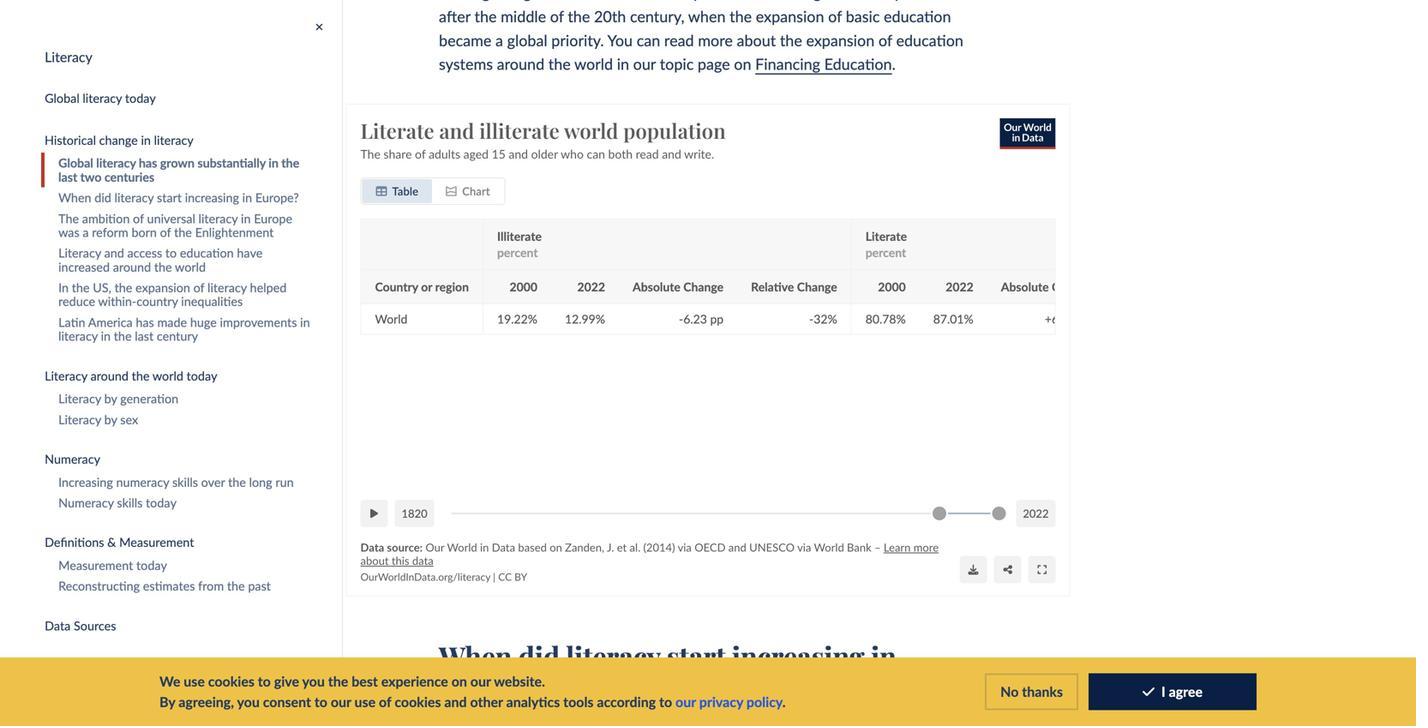 Task type: vqa. For each thing, say whether or not it's contained in the screenshot.
+26%
no



Task type: locate. For each thing, give the bounding box(es) containing it.
change
[[99, 133, 138, 148]]

did up analytics
[[518, 638, 560, 674]]

literacy inside historical change in literacy global literacy has grown substantially in the last two centuries when did literacy start increasing in europe? the ambition of universal literacy in europe was a reform born of the enlightenment literacy and access to education have increased around the world in the us, the expansion of literacy helped reduce within-country inequalities latin america has made huge improvements in literacy in the last century
[[58, 246, 101, 260]]

global literacy today link
[[27, 86, 342, 111]]

grown
[[160, 156, 195, 170]]

last left made
[[135, 329, 154, 344]]

our left privacy
[[675, 693, 696, 710]]

data left the based
[[492, 540, 515, 554]]

0 horizontal spatial start
[[157, 191, 182, 205]]

1 vertical spatial around
[[90, 369, 128, 383]]

literacy left the sex
[[58, 412, 101, 427]]

the left a
[[58, 211, 79, 226]]

0 horizontal spatial literate
[[360, 117, 434, 144]]

world down country
[[375, 312, 407, 326]]

absolute
[[633, 279, 680, 294], [1001, 279, 1049, 294]]

world up in the us, the expansion of literacy helped reduce within-country inequalities link
[[175, 260, 206, 274]]

1 vertical spatial measurement
[[58, 558, 133, 573]]

the
[[281, 156, 299, 170], [174, 225, 192, 240], [154, 260, 172, 274], [72, 281, 90, 295], [114, 281, 132, 295], [114, 329, 132, 344], [132, 369, 149, 383], [228, 475, 246, 489], [227, 579, 245, 594], [328, 673, 348, 690]]

1 horizontal spatial when
[[439, 638, 512, 674]]

literacy up the global literacy today
[[45, 48, 92, 65]]

global
[[45, 91, 79, 106], [58, 156, 93, 170]]

world inside literate and illiterate world population the share of adults aged 15 and older who can both read and write.
[[564, 117, 618, 144]]

0 horizontal spatial you
[[237, 693, 260, 710]]

when down two
[[58, 191, 91, 205]]

definitions
[[45, 535, 104, 550]]

1 horizontal spatial you
[[302, 673, 325, 690]]

1 horizontal spatial 2000
[[878, 279, 906, 294]]

1 horizontal spatial last
[[135, 329, 154, 344]]

start up privacy
[[667, 638, 725, 674]]

1 vertical spatial .
[[782, 693, 786, 710]]

1 vertical spatial global
[[58, 156, 93, 170]]

data left sources
[[45, 619, 70, 633]]

our
[[470, 673, 491, 690], [331, 693, 351, 710], [675, 693, 696, 710]]

literacy down latin
[[45, 369, 87, 383]]

start up universal
[[157, 191, 182, 205]]

country
[[375, 279, 418, 294]]

by left generation
[[104, 392, 117, 406]]

increasing inside historical change in literacy global literacy has grown substantially in the last two centuries when did literacy start increasing in europe? the ambition of universal literacy in europe was a reform born of the enlightenment literacy and access to education have increased around the world in the us, the expansion of literacy helped reduce within-country inequalities latin america has made huge improvements in literacy in the last century
[[185, 191, 239, 205]]

data left this
[[360, 540, 384, 554]]

1 vertical spatial did
[[518, 638, 560, 674]]

2000 up 19.22%
[[510, 279, 537, 294]]

percent inside the illiterate percent
[[497, 245, 538, 260]]

universal
[[147, 211, 195, 226]]

0 horizontal spatial europe?
[[255, 191, 299, 205]]

and up adults
[[439, 117, 474, 144]]

did inside historical change in literacy global literacy has grown substantially in the last two centuries when did literacy start increasing in europe? the ambition of universal literacy in europe was a reform born of the enlightenment literacy and access to education have increased around the world in the us, the expansion of literacy helped reduce within-country inequalities latin america has made huge improvements in literacy in the last century
[[94, 191, 111, 205]]

literacy up change on the left
[[83, 91, 122, 106]]

of inside the we use cookies to give you the best experience on our website. by agreeing, you consent to our use of cookies and other analytics tools according to our privacy policy .
[[379, 693, 391, 710]]

1 vertical spatial numeracy
[[58, 496, 114, 510]]

in
[[141, 133, 151, 148], [269, 156, 278, 170], [242, 191, 252, 205], [241, 211, 251, 226], [300, 315, 310, 330], [101, 329, 111, 344], [480, 540, 489, 554], [871, 638, 896, 674]]

via left oecd
[[678, 540, 692, 554]]

0 horizontal spatial when
[[58, 191, 91, 205]]

1 absolute change from the left
[[633, 279, 724, 294]]

0 vertical spatial global
[[45, 91, 79, 106]]

estimates
[[143, 579, 195, 594]]

2022
[[577, 279, 605, 294], [946, 279, 974, 294], [1023, 507, 1049, 520]]

global inside historical change in literacy global literacy has grown substantially in the last two centuries when did literacy start increasing in europe? the ambition of universal literacy in europe was a reform born of the enlightenment literacy and access to education have increased around the world in the us, the expansion of literacy helped reduce within-country inequalities latin america has made huge improvements in literacy in the last century
[[58, 156, 93, 170]]

increasing down global literacy has grown substantially in the last two centuries link
[[185, 191, 239, 205]]

today up literacy by generation link
[[186, 369, 217, 383]]

0 horizontal spatial data
[[45, 619, 70, 633]]

0 horizontal spatial on
[[142, 660, 156, 675]]

0 vertical spatial .
[[892, 55, 896, 73]]

today down numeracy
[[146, 496, 177, 510]]

0 horizontal spatial increasing
[[185, 191, 239, 205]]

-6.23 pp
[[679, 312, 724, 326]]

1 percent from the left
[[497, 245, 538, 260]]

0 vertical spatial use
[[184, 673, 205, 690]]

by left the sex
[[104, 412, 117, 427]]

. inside the we use cookies to give you the best experience on our website. by agreeing, you consent to our use of cookies and other analytics tools according to our privacy policy .
[[782, 693, 786, 710]]

1 horizontal spatial change
[[797, 279, 837, 294]]

measurement up measurement today link in the left bottom of the page
[[119, 535, 194, 550]]

around up generation
[[90, 369, 128, 383]]

the up generation
[[132, 369, 149, 383]]

interactive charts on literacy
[[45, 660, 199, 675]]

0 horizontal spatial absolute change
[[633, 279, 724, 294]]

2 horizontal spatial 2022
[[1023, 507, 1049, 520]]

literate up 80.78%
[[866, 229, 907, 243]]

1 horizontal spatial did
[[518, 638, 560, 674]]

illiterate
[[497, 229, 542, 243]]

0 vertical spatial increasing
[[185, 191, 239, 205]]

1 vertical spatial world
[[175, 260, 206, 274]]

read
[[636, 147, 659, 161]]

cookies up the agreeing, on the bottom of page
[[208, 673, 255, 690]]

0 horizontal spatial absolute
[[633, 279, 680, 294]]

substantially
[[197, 156, 266, 170]]

0 horizontal spatial via
[[678, 540, 692, 554]]

world inside the literacy around the world today literacy by generation literacy by sex
[[152, 369, 183, 383]]

the left "best"
[[328, 673, 348, 690]]

our right consent
[[331, 693, 351, 710]]

increasing
[[58, 475, 113, 489]]

has down country on the top
[[136, 315, 154, 330]]

literacy down change on the left
[[96, 156, 136, 170]]

0 vertical spatial europe?
[[255, 191, 299, 205]]

historical
[[45, 133, 96, 148]]

of right share
[[415, 147, 426, 161]]

numeracy up 'increasing'
[[45, 452, 100, 466]]

0 vertical spatial has
[[139, 156, 157, 170]]

literate inside literate and illiterate world population the share of adults aged 15 and older who can both read and write.
[[360, 117, 434, 144]]

chart
[[462, 184, 490, 198]]

to right consent
[[314, 693, 327, 710]]

1 horizontal spatial -
[[809, 312, 814, 326]]

1 horizontal spatial absolute change
[[1001, 279, 1092, 294]]

on right the based
[[550, 540, 562, 554]]

check image
[[1143, 685, 1155, 699]]

to right access
[[165, 246, 177, 260]]

1 horizontal spatial use
[[354, 693, 376, 710]]

you left consent
[[237, 693, 260, 710]]

skills down numeracy
[[117, 496, 143, 510]]

0 horizontal spatial cookies
[[208, 673, 255, 690]]

1 vertical spatial literate
[[866, 229, 907, 243]]

0 horizontal spatial 2000
[[510, 279, 537, 294]]

increasing numeracy skills over the long run link
[[41, 472, 342, 493]]

tools
[[563, 693, 594, 710]]

the left share
[[360, 147, 380, 161]]

1 horizontal spatial percent
[[866, 245, 906, 260]]

1 horizontal spatial via
[[797, 540, 811, 554]]

literate and illiterate world population the share of adults aged 15 and older who can both read and write.
[[360, 117, 726, 161]]

last left two
[[58, 170, 77, 184]]

on right experience
[[451, 673, 467, 690]]

0 vertical spatial around
[[113, 260, 151, 274]]

illiterate percent
[[497, 229, 542, 260]]

(2014)
[[643, 540, 675, 554]]

change up 6.23 pp
[[683, 279, 724, 294]]

1 horizontal spatial europe?
[[439, 674, 545, 711]]

data for data source: our world in data based on zanden, j. et al. (2014) via oecd and unesco via world bank –
[[360, 540, 384, 554]]

literate
[[360, 117, 434, 144], [866, 229, 907, 243]]

and down "reform" at the top left
[[104, 246, 124, 260]]

0 horizontal spatial change
[[683, 279, 724, 294]]

1 horizontal spatial skills
[[172, 475, 198, 489]]

2 - from the left
[[809, 312, 814, 326]]

0 horizontal spatial the
[[58, 211, 79, 226]]

by
[[514, 571, 527, 583]]

did
[[94, 191, 111, 205], [518, 638, 560, 674]]

use up the agreeing, on the bottom of page
[[184, 673, 205, 690]]

change
[[683, 279, 724, 294], [797, 279, 837, 294], [1052, 279, 1092, 294]]

1 vertical spatial you
[[237, 693, 260, 710]]

you right give
[[302, 673, 325, 690]]

absolute change up +6.23 pp
[[1001, 279, 1092, 294]]

0 horizontal spatial use
[[184, 673, 205, 690]]

cookies down experience
[[395, 693, 441, 710]]

around
[[113, 260, 151, 274], [90, 369, 128, 383]]

based
[[518, 540, 547, 554]]

0 vertical spatial start
[[157, 191, 182, 205]]

absolute change
[[633, 279, 724, 294], [1001, 279, 1092, 294]]

our
[[425, 540, 444, 554]]

19.22%
[[497, 312, 537, 326]]

measurement up reconstructing
[[58, 558, 133, 573]]

europe? inside historical change in literacy global literacy has grown substantially in the last two centuries when did literacy start increasing in europe? the ambition of universal literacy in europe was a reform born of the enlightenment literacy and access to education have increased around the world in the us, the expansion of literacy helped reduce within-country inequalities latin america has made huge improvements in literacy in the last century
[[255, 191, 299, 205]]

expansion
[[135, 281, 190, 295]]

percent up 80.78%
[[866, 245, 906, 260]]

0 vertical spatial the
[[360, 147, 380, 161]]

data for data sources
[[45, 619, 70, 633]]

absolute up +6.23 pp
[[1001, 279, 1049, 294]]

1 vertical spatial by
[[104, 412, 117, 427]]

1 horizontal spatial absolute
[[1001, 279, 1049, 294]]

literacy
[[45, 48, 92, 65], [58, 246, 101, 260], [45, 369, 87, 383], [58, 392, 101, 406], [58, 412, 101, 427]]

12.99%
[[565, 312, 605, 326]]

skills
[[172, 475, 198, 489], [117, 496, 143, 510]]

learn
[[884, 540, 911, 554]]

world left bank
[[814, 540, 844, 554]]

numeracy skills today link
[[41, 493, 342, 513]]

2 percent from the left
[[866, 245, 906, 260]]

the inside "numeracy increasing numeracy skills over the long run numeracy skills today"
[[228, 475, 246, 489]]

data inside data sources link
[[45, 619, 70, 633]]

1 horizontal spatial 2022
[[946, 279, 974, 294]]

table
[[392, 184, 418, 198]]

our up other
[[470, 673, 491, 690]]

thanks
[[1022, 683, 1063, 700]]

definitions & measurement measurement today reconstructing estimates from the past
[[45, 535, 271, 594]]

country or region
[[375, 279, 469, 294]]

i agree
[[1161, 683, 1203, 700]]

0 horizontal spatial -
[[679, 312, 683, 326]]

1 vertical spatial skills
[[117, 496, 143, 510]]

1 horizontal spatial start
[[667, 638, 725, 674]]

0 vertical spatial did
[[94, 191, 111, 205]]

on inside interactive charts on literacy link
[[142, 660, 156, 675]]

percent down illiterate
[[497, 245, 538, 260]]

literacy by sex link
[[41, 409, 342, 430]]

0 vertical spatial world
[[564, 117, 618, 144]]

literacy left generation
[[58, 392, 101, 406]]

the inside the we use cookies to give you the best experience on our website. by agreeing, you consent to our use of cookies and other analytics tools according to our privacy policy .
[[328, 673, 348, 690]]

0 vertical spatial by
[[104, 392, 117, 406]]

and left other
[[444, 693, 467, 710]]

1 change from the left
[[683, 279, 724, 294]]

relative
[[751, 279, 794, 294]]

80.78%
[[866, 312, 906, 326]]

2022 up 87.01%
[[946, 279, 974, 294]]

today inside the literacy around the world today literacy by generation literacy by sex
[[186, 369, 217, 383]]

the left past
[[227, 579, 245, 594]]

2022 up 12.99%
[[577, 279, 605, 294]]

education
[[824, 55, 892, 73]]

1 horizontal spatial data
[[360, 540, 384, 554]]

or
[[421, 279, 432, 294]]

and inside the we use cookies to give you the best experience on our website. by agreeing, you consent to our use of cookies and other analytics tools according to our privacy policy .
[[444, 693, 467, 710]]

country
[[136, 294, 178, 309]]

1 vertical spatial start
[[667, 638, 725, 674]]

2 change from the left
[[797, 279, 837, 294]]

the down within- in the top left of the page
[[114, 329, 132, 344]]

1 - from the left
[[679, 312, 683, 326]]

1 horizontal spatial increasing
[[732, 638, 865, 674]]

america
[[88, 315, 133, 330]]

measurement today link
[[41, 555, 342, 576]]

1 horizontal spatial .
[[892, 55, 896, 73]]

world
[[564, 117, 618, 144], [175, 260, 206, 274], [152, 369, 183, 383]]

0 horizontal spatial percent
[[497, 245, 538, 260]]

0 vertical spatial measurement
[[119, 535, 194, 550]]

global down historical
[[58, 156, 93, 170]]

of down experience
[[379, 693, 391, 710]]

percent inside the literate percent
[[866, 245, 906, 260]]

no thanks
[[1000, 683, 1063, 700]]

use
[[184, 673, 205, 690], [354, 693, 376, 710]]

world up generation
[[152, 369, 183, 383]]

and
[[439, 117, 474, 144], [509, 147, 528, 161], [662, 147, 681, 161], [104, 246, 124, 260], [728, 540, 746, 554], [444, 693, 467, 710]]

global up historical
[[45, 91, 79, 106]]

to right according
[[659, 693, 672, 710]]

literacy down a
[[58, 246, 101, 260]]

the ambition of universal literacy in europe was a reform born of the enlightenment link
[[41, 208, 342, 243]]

numeracy increasing numeracy skills over the long run numeracy skills today
[[45, 452, 294, 510]]

0 horizontal spatial .
[[782, 693, 786, 710]]

inequalities
[[181, 294, 243, 309]]

literacy and access to education have increased around the world link
[[41, 243, 342, 278]]

0 horizontal spatial 2022
[[577, 279, 605, 294]]

skills up numeracy skills today link
[[172, 475, 198, 489]]

on left we
[[142, 660, 156, 675]]

0 vertical spatial skills
[[172, 475, 198, 489]]

2 horizontal spatial world
[[814, 540, 844, 554]]

around down born
[[113, 260, 151, 274]]

2022 up expand icon
[[1023, 507, 1049, 520]]

1 horizontal spatial on
[[451, 673, 467, 690]]

world right our
[[447, 540, 477, 554]]

world for population
[[564, 117, 618, 144]]

2 2000 from the left
[[878, 279, 906, 294]]

literacy inside when did literacy start increasing in europe?
[[566, 638, 660, 674]]

1 horizontal spatial cookies
[[395, 693, 441, 710]]

0 horizontal spatial did
[[94, 191, 111, 205]]

1 2000 from the left
[[510, 279, 537, 294]]

1 vertical spatial cookies
[[395, 693, 441, 710]]

the left long at the left of the page
[[228, 475, 246, 489]]

zanden,
[[565, 540, 604, 554]]

cc
[[498, 571, 512, 583]]

literacy
[[83, 91, 122, 106], [154, 133, 194, 148], [96, 156, 136, 170], [114, 191, 154, 205], [198, 211, 238, 226], [207, 281, 247, 295], [58, 329, 98, 344], [566, 638, 660, 674], [159, 660, 199, 675]]

literacy up grown at left top
[[154, 133, 194, 148]]

on inside the we use cookies to give you the best experience on our website. by agreeing, you consent to our use of cookies and other analytics tools according to our privacy policy .
[[451, 673, 467, 690]]

use down "best"
[[354, 693, 376, 710]]

analytics
[[506, 693, 560, 710]]

numeracy down 'increasing'
[[58, 496, 114, 510]]

2 horizontal spatial on
[[550, 540, 562, 554]]

2 via from the left
[[797, 540, 811, 554]]

1 vertical spatial when
[[439, 638, 512, 674]]

huge
[[190, 315, 217, 330]]

via
[[678, 540, 692, 554], [797, 540, 811, 554]]

1 horizontal spatial literate
[[866, 229, 907, 243]]

to inside historical change in literacy global literacy has grown substantially in the last two centuries when did literacy start increasing in europe? the ambition of universal literacy in europe was a reform born of the enlightenment literacy and access to education have increased around the world in the us, the expansion of literacy helped reduce within-country inequalities latin america has made huge improvements in literacy in the last century
[[165, 246, 177, 260]]

expand image
[[1037, 564, 1046, 575]]

the inside definitions & measurement measurement today reconstructing estimates from the past
[[227, 579, 245, 594]]

absolute up -6.23 pp
[[633, 279, 680, 294]]

cc by link
[[498, 571, 527, 583]]

2000 up 80.78%
[[878, 279, 906, 294]]

no
[[1000, 683, 1019, 700]]

did up ambition
[[94, 191, 111, 205]]

literate up share
[[360, 117, 434, 144]]

0 vertical spatial literate
[[360, 117, 434, 144]]

the up europe
[[281, 156, 299, 170]]

absolute change up -6.23 pp
[[633, 279, 724, 294]]

world up can
[[564, 117, 618, 144]]

- for 6.23 pp
[[679, 312, 683, 326]]

over
[[201, 475, 225, 489]]

0 horizontal spatial last
[[58, 170, 77, 184]]

2 vertical spatial world
[[152, 369, 183, 383]]

1 horizontal spatial the
[[360, 147, 380, 161]]

today up estimates
[[136, 558, 167, 573]]

when up other
[[439, 638, 512, 674]]

2 horizontal spatial change
[[1052, 279, 1092, 294]]

literacy down the centuries
[[114, 191, 154, 205]]

1 vertical spatial the
[[58, 211, 79, 226]]

subscribe
[[1248, 691, 1299, 706]]

1 vertical spatial europe?
[[439, 674, 545, 711]]

1 vertical spatial last
[[135, 329, 154, 344]]

0 horizontal spatial our
[[331, 693, 351, 710]]

you
[[302, 673, 325, 690], [237, 693, 260, 710]]

1 vertical spatial increasing
[[732, 638, 865, 674]]

literacy up according
[[566, 638, 660, 674]]

0 vertical spatial when
[[58, 191, 91, 205]]

data sources
[[45, 619, 116, 633]]

has left grown at left top
[[139, 156, 157, 170]]

- for 32%
[[809, 312, 814, 326]]

today
[[125, 91, 156, 106], [186, 369, 217, 383], [146, 496, 177, 510], [136, 558, 167, 573]]



Task type: describe. For each thing, give the bounding box(es) containing it.
global literacy has grown substantially in the last two centuries link
[[41, 153, 342, 188]]

experience
[[381, 673, 448, 690]]

when inside historical change in literacy global literacy has grown substantially in the last two centuries when did literacy start increasing in europe? the ambition of universal literacy in europe was a reform born of the enlightenment literacy and access to education have increased around the world in the us, the expansion of literacy helped reduce within-country inequalities latin america has made huge improvements in literacy in the last century
[[58, 191, 91, 205]]

today inside definitions & measurement measurement today reconstructing estimates from the past
[[136, 558, 167, 573]]

education
[[180, 246, 234, 260]]

close table of contents image
[[315, 22, 323, 32]]

of right born
[[160, 225, 171, 240]]

1 horizontal spatial our
[[470, 673, 491, 690]]

literacy down education
[[207, 281, 247, 295]]

start inside historical change in literacy global literacy has grown substantially in the last two centuries when did literacy start increasing in europe? the ambition of universal literacy in europe was a reform born of the enlightenment literacy and access to education have increased around the world in the us, the expansion of literacy helped reduce within-country inequalities latin america has made huge improvements in literacy in the last century
[[157, 191, 182, 205]]

adults
[[429, 147, 460, 161]]

0 horizontal spatial skills
[[117, 496, 143, 510]]

when inside when did literacy start increasing in europe?
[[439, 638, 512, 674]]

when did literacy start increasing in europe?
[[439, 638, 896, 711]]

give
[[274, 673, 299, 690]]

the right in
[[72, 281, 90, 295]]

sex
[[120, 412, 138, 427]]

agreeing,
[[179, 693, 234, 710]]

latin america has made huge improvements in literacy in the last century link
[[41, 312, 342, 347]]

today inside "numeracy increasing numeracy skills over the long run numeracy skills today"
[[146, 496, 177, 510]]

1 by from the top
[[104, 392, 117, 406]]

3 change from the left
[[1052, 279, 1092, 294]]

0 vertical spatial last
[[58, 170, 77, 184]]

historical change in literacy global literacy has grown substantially in the last two centuries when did literacy start increasing in europe? the ambition of universal literacy in europe was a reform born of the enlightenment literacy and access to education have increased around the world in the us, the expansion of literacy helped reduce within-country inequalities latin america has made huge improvements in literacy in the last century
[[45, 133, 310, 344]]

world for today
[[152, 369, 183, 383]]

1 via from the left
[[678, 540, 692, 554]]

region
[[435, 279, 469, 294]]

privacy
[[699, 693, 743, 710]]

access
[[127, 246, 162, 260]]

percent for literate percent
[[866, 245, 906, 260]]

numeracy
[[116, 475, 169, 489]]

&
[[107, 535, 116, 550]]

j.
[[607, 540, 614, 554]]

and right 15
[[509, 147, 528, 161]]

did inside when did literacy start increasing in europe?
[[518, 638, 560, 674]]

ourworldindata.org/literacy | cc by
[[360, 571, 527, 583]]

literate for percent
[[866, 229, 907, 243]]

oecd
[[694, 540, 726, 554]]

aged
[[463, 147, 489, 161]]

ourworldindata.org/literacy link
[[360, 571, 490, 583]]

table link
[[362, 179, 432, 203]]

literate percent
[[866, 229, 907, 260]]

15
[[492, 147, 506, 161]]

latin
[[58, 315, 85, 330]]

long
[[249, 475, 272, 489]]

write.
[[684, 147, 714, 161]]

run
[[275, 475, 294, 489]]

a
[[83, 225, 89, 240]]

made
[[157, 315, 187, 330]]

and inside historical change in literacy global literacy has grown substantially in the last two centuries when did literacy start increasing in europe? the ambition of universal literacy in europe was a reform born of the enlightenment literacy and access to education have increased around the world in the us, the expansion of literacy helped reduce within-country inequalities latin america has made huge improvements in literacy in the last century
[[104, 246, 124, 260]]

2 absolute from the left
[[1001, 279, 1049, 294]]

of down the literacy and access to education have increased around the world link
[[193, 281, 204, 295]]

32%
[[814, 312, 837, 326]]

policy
[[747, 693, 782, 710]]

we use cookies to give you the best experience on our website. by agreeing, you consent to our use of cookies and other analytics tools according to our privacy policy .
[[159, 673, 786, 710]]

bank
[[847, 540, 871, 554]]

literacy down when did literacy start increasing in europe? link
[[198, 211, 238, 226]]

agree
[[1169, 683, 1203, 700]]

within-
[[98, 294, 136, 309]]

born
[[131, 225, 157, 240]]

population
[[623, 117, 726, 144]]

interactive charts on literacy link
[[27, 656, 342, 680]]

learn more about this data
[[360, 540, 939, 567]]

share nodes image
[[1003, 564, 1012, 575]]

our privacy policy link
[[675, 693, 782, 710]]

around inside the literacy around the world today literacy by generation literacy by sex
[[90, 369, 128, 383]]

the up the literacy and access to education have increased around the world link
[[174, 225, 192, 240]]

2 horizontal spatial data
[[492, 540, 515, 554]]

literacy by generation link
[[41, 389, 342, 409]]

|
[[493, 571, 496, 583]]

helped
[[250, 281, 287, 295]]

download image
[[968, 564, 978, 575]]

increasing inside when did literacy start increasing in europe?
[[732, 638, 865, 674]]

us,
[[93, 281, 111, 295]]

0 vertical spatial cookies
[[208, 673, 255, 690]]

about
[[360, 554, 389, 567]]

financing
[[755, 55, 820, 73]]

increased
[[58, 260, 110, 274]]

table image
[[376, 186, 387, 197]]

literate for and
[[360, 117, 434, 144]]

enlightenment
[[195, 225, 274, 240]]

the inside literate and illiterate world population the share of adults aged 15 and older who can both read and write.
[[360, 147, 380, 161]]

around inside historical change in literacy global literacy has grown substantially in the last two centuries when did literacy start increasing in europe? the ambition of universal literacy in europe was a reform born of the enlightenment literacy and access to education have increased around the world in the us, the expansion of literacy helped reduce within-country inequalities latin america has made huge improvements in literacy in the last century
[[113, 260, 151, 274]]

century
[[157, 329, 198, 344]]

financing education link
[[755, 55, 892, 73]]

+6.23 pp
[[1045, 312, 1092, 326]]

2 absolute change from the left
[[1001, 279, 1092, 294]]

of right "reform" at the top left
[[133, 211, 144, 226]]

both
[[608, 147, 633, 161]]

best
[[352, 673, 378, 690]]

of inside literate and illiterate world population the share of adults aged 15 and older who can both read and write.
[[415, 147, 426, 161]]

i
[[1161, 683, 1166, 700]]

world inside historical change in literacy global literacy has grown substantially in the last two centuries when did literacy start increasing in europe? the ambition of universal literacy in europe was a reform born of the enlightenment literacy and access to education have increased around the world in the us, the expansion of literacy helped reduce within-country inequalities latin america has made huge improvements in literacy in the last century
[[175, 260, 206, 274]]

global inside global literacy today link
[[45, 91, 79, 106]]

was
[[58, 225, 79, 240]]

1820
[[402, 507, 427, 520]]

in
[[58, 281, 69, 295]]

0 vertical spatial you
[[302, 673, 325, 690]]

literacy down the reduce
[[58, 329, 98, 344]]

historical change in literacy link
[[27, 128, 342, 153]]

1 horizontal spatial world
[[447, 540, 477, 554]]

interactive
[[45, 660, 102, 675]]

definitions & measurement link
[[27, 531, 342, 555]]

2 horizontal spatial our
[[675, 693, 696, 710]]

europe? inside when did literacy start increasing in europe?
[[439, 674, 545, 711]]

centuries
[[104, 170, 154, 184]]

can
[[587, 147, 605, 161]]

the up 'expansion'
[[154, 260, 172, 274]]

the right us,
[[114, 281, 132, 295]]

in inside when did literacy start increasing in europe?
[[871, 638, 896, 674]]

percent for illiterate percent
[[497, 245, 538, 260]]

0 horizontal spatial world
[[375, 312, 407, 326]]

1 vertical spatial use
[[354, 693, 376, 710]]

unesco
[[749, 540, 795, 554]]

past
[[248, 579, 271, 594]]

1 vertical spatial has
[[136, 315, 154, 330]]

0 vertical spatial numeracy
[[45, 452, 100, 466]]

the inside the literacy around the world today literacy by generation literacy by sex
[[132, 369, 149, 383]]

start inside when did literacy start increasing in europe?
[[667, 638, 725, 674]]

and down population
[[662, 147, 681, 161]]

87.01%
[[933, 312, 974, 326]]

by
[[159, 693, 175, 710]]

this
[[392, 554, 409, 567]]

subscribe button
[[1223, 685, 1306, 712]]

when did literacy start increasing in europe? link
[[41, 188, 342, 208]]

today up change on the left
[[125, 91, 156, 106]]

reconstructing
[[58, 579, 140, 594]]

–
[[874, 540, 881, 554]]

reform
[[92, 225, 128, 240]]

we
[[159, 673, 180, 690]]

consent
[[263, 693, 311, 710]]

2 by from the top
[[104, 412, 117, 427]]

literacy up by
[[159, 660, 199, 675]]

and right oecd
[[728, 540, 746, 554]]

literacy around the world today literacy by generation literacy by sex
[[45, 369, 217, 427]]

play image
[[370, 508, 378, 519]]

generation
[[120, 392, 178, 406]]

the inside historical change in literacy global literacy has grown substantially in the last two centuries when did literacy start increasing in europe? the ambition of universal literacy in europe was a reform born of the enlightenment literacy and access to education have increased around the world in the us, the expansion of literacy helped reduce within-country inequalities latin america has made huge improvements in literacy in the last century
[[58, 211, 79, 226]]

in the us, the expansion of literacy helped reduce within-country inequalities link
[[41, 278, 342, 312]]

data
[[412, 554, 433, 567]]

1 absolute from the left
[[633, 279, 680, 294]]

to left give
[[258, 673, 271, 690]]

charts
[[106, 660, 139, 675]]



